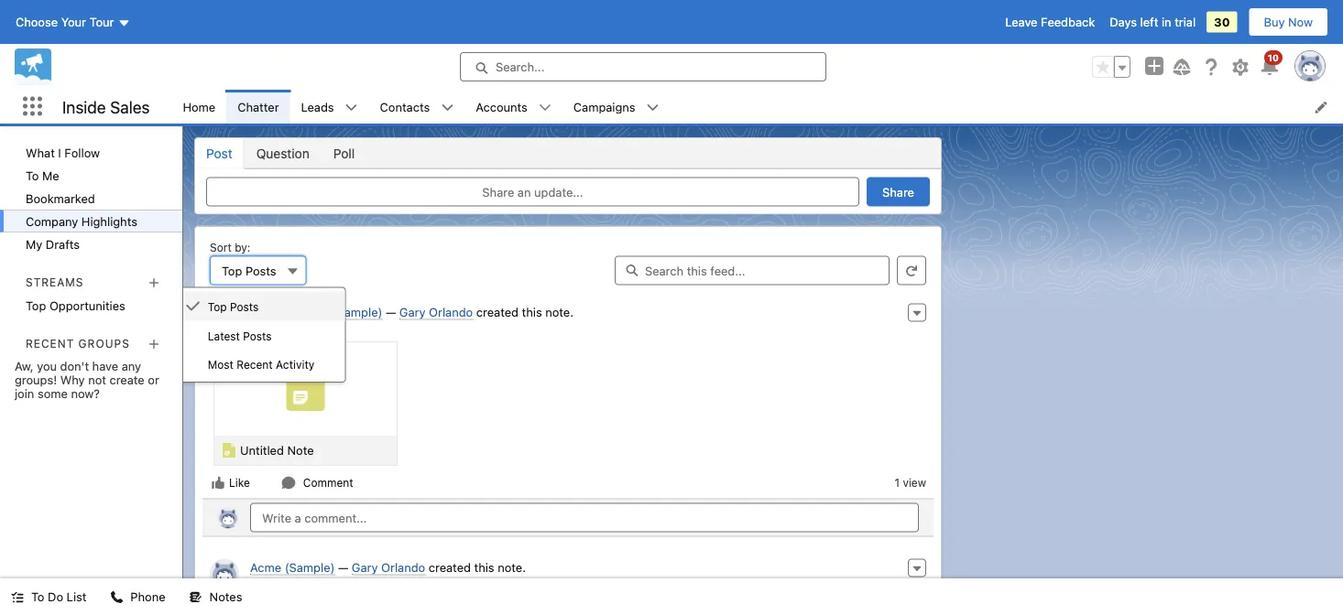 Task type: describe. For each thing, give the bounding box(es) containing it.
untitled
[[240, 444, 284, 458]]

like button
[[210, 475, 251, 492]]

accounts
[[476, 100, 528, 114]]

text default image for top posts
[[186, 299, 200, 314]]

sort by:
[[210, 241, 251, 254]]

gary inside howard jones (sample) — gary orlando created this note. 12h ago
[[399, 306, 426, 319]]

top inside option
[[208, 301, 227, 314]]

untitled note
[[240, 444, 314, 458]]

Write a comment... text field
[[250, 504, 919, 533]]

search... button
[[460, 52, 827, 82]]

left
[[1140, 15, 1159, 29]]

bookmarked
[[26, 192, 95, 205]]

note
[[287, 444, 314, 458]]

top posts option
[[171, 292, 345, 321]]

text default image for notes
[[189, 592, 202, 604]]

view
[[903, 477, 926, 490]]

tab list containing post
[[194, 137, 942, 169]]

opportunities
[[49, 299, 125, 313]]

accounts link
[[465, 90, 539, 124]]

acme
[[250, 561, 281, 575]]

some
[[38, 387, 68, 401]]

1
[[895, 477, 900, 490]]

share an update... button
[[206, 177, 860, 207]]

howard jones (sample) — gary orlando created this note. 12h ago
[[250, 306, 574, 334]]

most
[[208, 358, 234, 371]]

what i follow to me bookmarked company highlights my drafts
[[26, 146, 137, 251]]

you
[[37, 359, 57, 373]]

accounts list item
[[465, 90, 563, 124]]

recent groups
[[26, 337, 130, 350]]

text default image for accounts
[[539, 101, 552, 114]]

notes button
[[178, 579, 253, 616]]

acme (sample) — gary orlando created this note. 12h ago
[[250, 561, 526, 590]]

don't
[[60, 359, 89, 373]]

text default image inside comment button
[[281, 476, 296, 491]]

company
[[26, 214, 78, 228]]

text default image inside leads 'list item'
[[345, 101, 358, 114]]

buy
[[1264, 15, 1285, 29]]

ago inside acme (sample) — gary orlando created this note. 12h ago
[[271, 577, 291, 590]]

streams
[[26, 276, 84, 289]]

sales
[[110, 97, 150, 117]]

created inside acme (sample) — gary orlando created this note. 12h ago
[[429, 561, 471, 575]]

gary orlando image for acme
[[210, 559, 239, 589]]

to me link
[[0, 164, 182, 187]]

like
[[229, 477, 250, 490]]

aw,
[[15, 359, 34, 373]]

any
[[122, 359, 141, 373]]

posts inside top posts option
[[230, 301, 259, 314]]

what
[[26, 146, 55, 159]]

post
[[206, 146, 232, 161]]

why
[[60, 373, 85, 387]]

choose
[[16, 15, 58, 29]]

i
[[58, 146, 61, 159]]

gary inside acme (sample) — gary orlando created this note. 12h ago
[[352, 561, 378, 575]]

do
[[48, 591, 63, 604]]

share for share
[[883, 185, 915, 199]]

now
[[1288, 15, 1313, 29]]

note. inside acme (sample) — gary orlando created this note. 12h ago
[[498, 561, 526, 575]]

phone button
[[99, 579, 177, 616]]

groups
[[78, 337, 130, 350]]

buy now
[[1264, 15, 1313, 29]]

home link
[[172, 90, 227, 124]]

choose your tour button
[[15, 7, 131, 37]]

share for share an update...
[[482, 185, 514, 199]]

ago inside howard jones (sample) — gary orlando created this note. 12h ago
[[271, 322, 291, 334]]

top opportunities
[[26, 299, 125, 313]]

most recent activity
[[208, 358, 315, 371]]

gary orlando image
[[217, 507, 239, 529]]

now?
[[71, 387, 100, 401]]

inside sales
[[62, 97, 150, 117]]

text default image for campaigns
[[647, 101, 659, 114]]

gary orlando, 12h ago element
[[203, 296, 934, 499]]

streams link
[[26, 276, 84, 289]]

days left in trial
[[1110, 15, 1196, 29]]

howard
[[250, 306, 293, 319]]

chatter
[[238, 100, 279, 114]]

bookmarked link
[[0, 187, 182, 210]]

text default image inside like button
[[211, 476, 225, 491]]

contacts
[[380, 100, 430, 114]]

question
[[256, 146, 309, 161]]

comment button
[[280, 475, 354, 492]]

to do list button
[[0, 579, 97, 616]]

not
[[88, 373, 106, 387]]

search...
[[496, 60, 545, 74]]

highlights
[[81, 214, 137, 228]]

to do list
[[31, 591, 86, 604]]

recent groups link
[[26, 337, 130, 350]]

phone
[[130, 591, 166, 604]]

share an update...
[[482, 185, 583, 199]]

contacts list item
[[369, 90, 465, 124]]

note. inside howard jones (sample) — gary orlando created this note. 12h ago
[[545, 306, 574, 319]]

Sort by: button
[[210, 256, 306, 285]]

posts inside top posts button
[[246, 264, 276, 278]]

latest
[[208, 330, 240, 343]]

leave feedback link
[[1005, 15, 1095, 29]]

share button
[[867, 177, 930, 207]]

poll
[[333, 146, 355, 161]]

your
[[61, 15, 86, 29]]

my
[[26, 237, 42, 251]]

join
[[15, 387, 34, 401]]

1 view
[[895, 477, 926, 490]]

10
[[1268, 52, 1279, 63]]

30
[[1214, 15, 1230, 29]]

top opportunities link
[[0, 294, 182, 317]]

— inside howard jones (sample) — gary orlando created this note. 12h ago
[[386, 306, 396, 319]]



Task type: vqa. For each thing, say whether or not it's contained in the screenshot.
1st 'ago'
yes



Task type: locate. For each thing, give the bounding box(es) containing it.
latest posts
[[208, 330, 272, 343]]

1 vertical spatial top posts
[[208, 301, 259, 314]]

create
[[110, 373, 145, 387]]

posts up latest posts
[[230, 301, 259, 314]]

top posts inside option
[[208, 301, 259, 314]]

text default image for to do list
[[11, 592, 24, 604]]

recent
[[26, 337, 74, 350], [237, 358, 273, 371]]

tour
[[89, 15, 114, 29]]

sort
[[210, 241, 232, 254]]

list box containing top posts
[[170, 287, 346, 383]]

text default image right contacts at the top of page
[[441, 101, 454, 114]]

0 vertical spatial this
[[522, 306, 542, 319]]

2 12h from the top
[[250, 577, 268, 590]]

1 horizontal spatial share
[[883, 185, 915, 199]]

note.
[[545, 306, 574, 319], [498, 561, 526, 575]]

(sample) inside howard jones (sample) — gary orlando created this note. 12h ago
[[332, 306, 383, 319]]

text default image inside to do list button
[[11, 592, 24, 604]]

0 vertical spatial gary orlando link
[[399, 306, 473, 320]]

0 horizontal spatial share
[[482, 185, 514, 199]]

1 vertical spatial gary
[[352, 561, 378, 575]]

0 vertical spatial —
[[386, 306, 396, 319]]

me
[[42, 169, 59, 182]]

12h down acme
[[250, 577, 268, 590]]

leads link
[[290, 90, 345, 124]]

0 vertical spatial ago
[[271, 322, 291, 334]]

1 vertical spatial (sample)
[[285, 561, 335, 575]]

1 vertical spatial 12h
[[250, 577, 268, 590]]

1 horizontal spatial gary
[[399, 306, 426, 319]]

—
[[386, 306, 396, 319], [338, 561, 348, 575]]

to left do
[[31, 591, 44, 604]]

notes
[[209, 591, 242, 604]]

1 vertical spatial orlando
[[381, 561, 425, 575]]

recent up you
[[26, 337, 74, 350]]

text default image
[[441, 101, 454, 114], [539, 101, 552, 114], [647, 101, 659, 114], [281, 476, 296, 491], [110, 592, 123, 604]]

campaigns
[[574, 100, 636, 114]]

1 horizontal spatial created
[[476, 306, 519, 319]]

0 vertical spatial gary
[[399, 306, 426, 319]]

1 vertical spatial created
[[429, 561, 471, 575]]

1 vertical spatial this
[[474, 561, 495, 575]]

0 horizontal spatial —
[[338, 561, 348, 575]]

1 vertical spatial recent
[[237, 358, 273, 371]]

2 ago from the top
[[271, 577, 291, 590]]

1 vertical spatial posts
[[230, 301, 259, 314]]

leave feedback
[[1005, 15, 1095, 29]]

12h ago link for howard
[[250, 322, 291, 334]]

posts down howard on the left of page
[[243, 330, 272, 343]]

1 horizontal spatial note.
[[545, 306, 574, 319]]

top posts down by:
[[222, 264, 276, 278]]

leads list item
[[290, 90, 369, 124]]

text default image inside accounts list item
[[539, 101, 552, 114]]

chatter link
[[227, 90, 290, 124]]

12h inside howard jones (sample) — gary orlando created this note. 12h ago
[[250, 322, 268, 334]]

list
[[172, 90, 1343, 124]]

text default image inside campaigns 'list item'
[[647, 101, 659, 114]]

activity
[[276, 358, 315, 371]]

1 horizontal spatial this
[[522, 306, 542, 319]]

text default image left phone
[[110, 592, 123, 604]]

text default image right accounts
[[539, 101, 552, 114]]

12h ago link down acme
[[250, 577, 291, 590]]

list containing home
[[172, 90, 1343, 124]]

text default image inside phone button
[[110, 592, 123, 604]]

12h ago link
[[250, 322, 291, 334], [250, 577, 291, 590]]

orlando inside howard jones (sample) — gary orlando created this note. 12h ago
[[429, 306, 473, 319]]

tab list
[[194, 137, 942, 169]]

0 vertical spatial posts
[[246, 264, 276, 278]]

1 vertical spatial gary orlando image
[[210, 559, 239, 589]]

orlando
[[429, 306, 473, 319], [381, 561, 425, 575]]

have
[[92, 359, 118, 373]]

(sample) inside acme (sample) — gary orlando created this note. 12h ago
[[285, 561, 335, 575]]

top up latest
[[208, 301, 227, 314]]

(sample) right jones at the left of page
[[332, 306, 383, 319]]

leave
[[1005, 15, 1038, 29]]

to left me
[[26, 169, 39, 182]]

contacts link
[[369, 90, 441, 124]]

12h ago link for acme
[[250, 577, 291, 590]]

created inside howard jones (sample) — gary orlando created this note. 12h ago
[[476, 306, 519, 319]]

1 vertical spatial ago
[[271, 577, 291, 590]]

2 12h ago link from the top
[[250, 577, 291, 590]]

(sample) right acme
[[285, 561, 335, 575]]

gary orlando image for howard
[[210, 304, 239, 333]]

Search this feed... search field
[[615, 256, 890, 285]]

my drafts link
[[0, 233, 182, 256]]

1 vertical spatial 12h ago link
[[250, 577, 291, 590]]

gary orlando link
[[399, 306, 473, 320], [352, 561, 425, 576]]

0 vertical spatial top posts
[[222, 264, 276, 278]]

12h
[[250, 322, 268, 334], [250, 577, 268, 590]]

trial
[[1175, 15, 1196, 29]]

howard jones (sample) link
[[250, 306, 383, 320]]

0 vertical spatial orlando
[[429, 306, 473, 319]]

0 vertical spatial created
[[476, 306, 519, 319]]

1 vertical spatial note.
[[498, 561, 526, 575]]

share
[[482, 185, 514, 199], [883, 185, 915, 199]]

jones
[[296, 306, 329, 319]]

gary
[[399, 306, 426, 319], [352, 561, 378, 575]]

0 vertical spatial note.
[[545, 306, 574, 319]]

aw, you don't have any groups!
[[15, 359, 141, 387]]

group
[[1092, 56, 1131, 78]]

1 share from the left
[[482, 185, 514, 199]]

drafts
[[46, 237, 80, 251]]

posts down by:
[[246, 264, 276, 278]]

0 horizontal spatial this
[[474, 561, 495, 575]]

— right acme (sample) link
[[338, 561, 348, 575]]

this inside acme (sample) — gary orlando created this note. 12h ago
[[474, 561, 495, 575]]

0 vertical spatial gary orlando image
[[210, 304, 239, 333]]

text default image for contacts
[[441, 101, 454, 114]]

12h ago link down howard on the left of page
[[250, 322, 291, 334]]

post link
[[195, 138, 244, 168]]

to inside what i follow to me bookmarked company highlights my drafts
[[26, 169, 39, 182]]

orlando inside acme (sample) — gary orlando created this note. 12h ago
[[381, 561, 425, 575]]

1 horizontal spatial —
[[386, 306, 396, 319]]

recent down latest posts
[[237, 358, 273, 371]]

text default image inside top posts option
[[186, 299, 200, 314]]

text default image inside notes button
[[189, 592, 202, 604]]

0 horizontal spatial note.
[[498, 561, 526, 575]]

text default image down search... button
[[647, 101, 659, 114]]

by:
[[235, 241, 251, 254]]

top posts up latest posts
[[208, 301, 259, 314]]

top
[[222, 264, 242, 278], [26, 299, 46, 313], [208, 301, 227, 314]]

2 vertical spatial posts
[[243, 330, 272, 343]]

top posts inside button
[[222, 264, 276, 278]]

or
[[148, 373, 159, 387]]

— right howard jones (sample) link
[[386, 306, 396, 319]]

ago down acme (sample) link
[[271, 577, 291, 590]]

0 horizontal spatial orlando
[[381, 561, 425, 575]]

1 vertical spatial to
[[31, 591, 44, 604]]

to inside button
[[31, 591, 44, 604]]

1 horizontal spatial orlando
[[429, 306, 473, 319]]

follow
[[64, 146, 100, 159]]

ago down howard on the left of page
[[271, 322, 291, 334]]

poll link
[[321, 138, 367, 168]]

what i follow link
[[0, 141, 182, 164]]

top down streams link
[[26, 299, 46, 313]]

leads
[[301, 100, 334, 114]]

gary orlando image
[[210, 304, 239, 333], [210, 559, 239, 589]]

1 vertical spatial gary orlando link
[[352, 561, 425, 576]]

1 horizontal spatial recent
[[237, 358, 273, 371]]

to
[[26, 169, 39, 182], [31, 591, 44, 604]]

this inside howard jones (sample) — gary orlando created this note. 12h ago
[[522, 306, 542, 319]]

2 gary orlando image from the top
[[210, 559, 239, 589]]

buy now button
[[1249, 7, 1329, 37]]

0 vertical spatial to
[[26, 169, 39, 182]]

1 12h from the top
[[250, 322, 268, 334]]

top posts
[[222, 264, 276, 278], [208, 301, 259, 314]]

— inside acme (sample) — gary orlando created this note. 12h ago
[[338, 561, 348, 575]]

why not create or join some now?
[[15, 373, 159, 401]]

update...
[[534, 185, 583, 199]]

0 horizontal spatial gary
[[352, 561, 378, 575]]

top inside button
[[222, 264, 242, 278]]

choose your tour
[[16, 15, 114, 29]]

home
[[183, 100, 216, 114]]

gary orlando link for gary
[[399, 306, 473, 320]]

list box
[[170, 287, 346, 383]]

1 gary orlando image from the top
[[210, 304, 239, 333]]

0 vertical spatial recent
[[26, 337, 74, 350]]

gary orlando link for orlando
[[352, 561, 425, 576]]

0 vertical spatial (sample)
[[332, 306, 383, 319]]

company highlights link
[[0, 210, 182, 233]]

text default image
[[345, 101, 358, 114], [186, 299, 200, 314], [211, 476, 225, 491], [11, 592, 24, 604], [189, 592, 202, 604]]

0 vertical spatial 12h
[[250, 322, 268, 334]]

top down sort by:
[[222, 264, 242, 278]]

12h inside acme (sample) — gary orlando created this note. 12h ago
[[250, 577, 268, 590]]

comment
[[303, 477, 353, 490]]

text default image down untitled note
[[281, 476, 296, 491]]

0 vertical spatial 12h ago link
[[250, 322, 291, 334]]

acme (sample) link
[[250, 561, 335, 576]]

gary orlando image up most
[[210, 304, 239, 333]]

this
[[522, 306, 542, 319], [474, 561, 495, 575]]

an
[[518, 185, 531, 199]]

1 vertical spatial —
[[338, 561, 348, 575]]

2 share from the left
[[883, 185, 915, 199]]

1 ago from the top
[[271, 322, 291, 334]]

days
[[1110, 15, 1137, 29]]

question link
[[244, 138, 321, 168]]

text default image inside contacts list item
[[441, 101, 454, 114]]

feedback
[[1041, 15, 1095, 29]]

(sample)
[[332, 306, 383, 319], [285, 561, 335, 575]]

1 12h ago link from the top
[[250, 322, 291, 334]]

0 horizontal spatial created
[[429, 561, 471, 575]]

groups!
[[15, 373, 57, 387]]

gary orlando image up notes
[[210, 559, 239, 589]]

0 horizontal spatial recent
[[26, 337, 74, 350]]

campaigns list item
[[563, 90, 670, 124]]

12h down howard on the left of page
[[250, 322, 268, 334]]



